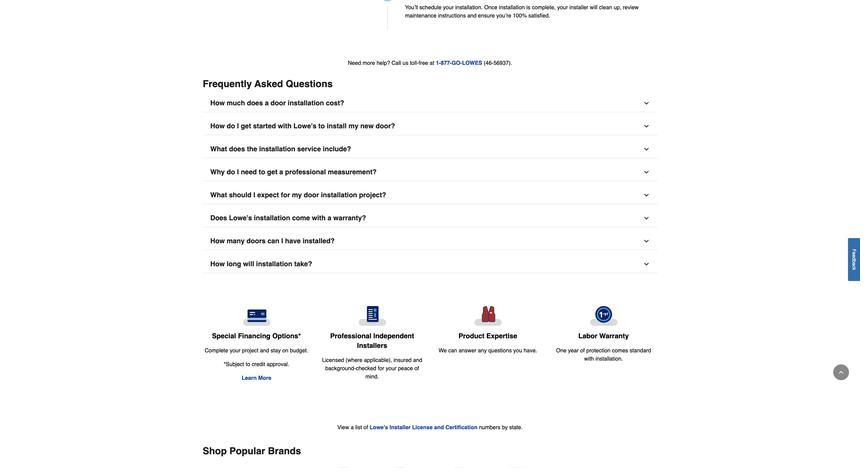 Task type: describe. For each thing, give the bounding box(es) containing it.
frequently asked questions
[[203, 78, 333, 89]]

product
[[459, 332, 485, 340]]

you're
[[497, 13, 512, 19]]

stay
[[271, 348, 281, 354]]

budget.
[[290, 348, 308, 354]]

chevron down image for installed?
[[643, 238, 650, 245]]

what should i expect for my door installation project? button
[[203, 187, 658, 204]]

how much does a door installation cost? button
[[203, 95, 658, 112]]

will inside you'll schedule your installation. once installation is complete, your installer will clean up, review maintenance instructions and ensure you're 100% satisfied.
[[590, 4, 598, 11]]

is
[[527, 4, 531, 11]]

and right license
[[434, 425, 444, 431]]

learn
[[242, 375, 257, 382]]

do for how
[[227, 122, 235, 130]]

1 vertical spatial can
[[449, 348, 457, 354]]

0 vertical spatial lowe's
[[294, 122, 317, 130]]

installation inside you'll schedule your installation. once installation is complete, your installer will clean up, review maintenance instructions and ensure you're 100% satisfied.
[[499, 4, 525, 11]]

shop popular brands
[[203, 446, 301, 457]]

need
[[241, 168, 257, 176]]

chevron down image for measurement?
[[643, 169, 650, 176]]

of inside licensed (where applicable), insured and background-checked for your peace of mind.
[[415, 366, 419, 372]]

ensure
[[478, 13, 495, 19]]

expertise
[[487, 332, 518, 340]]

certification
[[446, 425, 478, 431]]

d
[[852, 258, 857, 260]]

we can answer any questions you have.
[[439, 348, 537, 354]]

56937).
[[494, 60, 512, 66]]

view
[[338, 425, 349, 431]]

once
[[484, 4, 498, 11]]

0 horizontal spatial my
[[292, 191, 302, 199]]

state.
[[510, 425, 523, 431]]

scroll to top element
[[834, 365, 850, 381]]

lowe's installer license and certification link
[[370, 425, 478, 431]]

financing
[[238, 332, 271, 340]]

(where
[[346, 358, 363, 364]]

how for how much does a door installation cost?
[[210, 99, 225, 107]]

year
[[568, 348, 579, 354]]

i for expect
[[254, 191, 255, 199]]

at
[[430, 60, 435, 66]]

applicable),
[[364, 358, 392, 364]]

call
[[392, 60, 401, 66]]

a blue 1-year labor warranty icon. image
[[552, 306, 656, 326]]

insured
[[394, 358, 412, 364]]

more
[[363, 60, 375, 66]]

1 horizontal spatial with
[[312, 214, 326, 222]]

frequently
[[203, 78, 252, 89]]

independent
[[374, 332, 414, 340]]

what does the installation service include?
[[210, 145, 351, 153]]

brands
[[268, 446, 301, 457]]

need
[[348, 60, 361, 66]]

complete
[[205, 348, 228, 354]]

license
[[412, 425, 433, 431]]

product expertise
[[459, 332, 518, 340]]

how many doors can i have installed?
[[210, 237, 335, 245]]

installation inside how long will installation take? button
[[256, 260, 292, 268]]

installers
[[357, 342, 387, 350]]

new
[[361, 122, 374, 130]]

what for what should i expect for my door installation project?
[[210, 191, 227, 199]]

many
[[227, 237, 245, 245]]

a inside f e e d b a c k button
[[852, 263, 857, 266]]

installation inside what does the installation service include? 'button'
[[259, 145, 296, 153]]

chevron up image
[[838, 369, 845, 376]]

i for get
[[237, 122, 239, 130]]

protection
[[587, 348, 611, 354]]

1-
[[436, 60, 441, 66]]

how for how do i get started with lowe's to install my new door?
[[210, 122, 225, 130]]

install
[[327, 122, 347, 130]]

0 vertical spatial with
[[278, 122, 292, 130]]

you'll
[[405, 4, 418, 11]]

what does the installation service include? button
[[203, 141, 658, 158]]

of inside the one year of protection comes standard with installation.
[[581, 348, 585, 354]]

i for need
[[237, 168, 239, 176]]

get inside the how do i get started with lowe's to install my new door? button
[[241, 122, 251, 130]]

come
[[292, 214, 310, 222]]

chevron down image for project?
[[643, 192, 650, 199]]

installation inside does lowe's installation come with a warranty? button
[[254, 214, 290, 222]]

a inside 'why do i need to get a professional measurement?' button
[[279, 168, 283, 176]]

a dark blue background check icon. image
[[320, 306, 425, 326]]

asked
[[255, 78, 283, 89]]

take?
[[294, 260, 312, 268]]

why do i need to get a professional measurement? button
[[203, 164, 658, 181]]

satisfied.
[[529, 13, 550, 19]]

how for how many doors can i have installed?
[[210, 237, 225, 245]]

does lowe's installation come with a warranty? button
[[203, 210, 658, 227]]

and inside you'll schedule your installation. once installation is complete, your installer will clean up, review maintenance instructions and ensure you're 100% satisfied.
[[468, 13, 477, 19]]

1-877-go-lowes link
[[436, 60, 482, 66]]

installation. inside you'll schedule your installation. once installation is complete, your installer will clean up, review maintenance instructions and ensure you're 100% satisfied.
[[455, 4, 483, 11]]

labor warranty
[[579, 332, 629, 340]]

a inside does lowe's installation come with a warranty? button
[[328, 214, 332, 222]]

standard
[[630, 348, 651, 354]]

the
[[247, 145, 257, 153]]

b
[[852, 260, 857, 263]]

professional
[[330, 332, 372, 340]]

clean
[[599, 4, 612, 11]]

popular
[[230, 446, 265, 457]]

1 e from the top
[[852, 252, 857, 255]]

maintenance
[[405, 13, 437, 19]]

what for what does the installation service include?
[[210, 145, 227, 153]]

licensed
[[322, 358, 344, 364]]

professional
[[285, 168, 326, 176]]

project
[[242, 348, 259, 354]]

how much does a door installation cost?
[[210, 99, 344, 107]]

comes
[[612, 348, 628, 354]]

877-
[[441, 60, 452, 66]]



Task type: locate. For each thing, give the bounding box(es) containing it.
2 vertical spatial with
[[584, 356, 594, 362]]

view a list of lowe's installer license and certification numbers by state.
[[338, 425, 523, 431]]

chevron down image inside 'why do i need to get a professional measurement?' button
[[643, 169, 650, 176]]

what should i expect for my door installation project?
[[210, 191, 386, 199]]

1 horizontal spatial for
[[378, 366, 384, 372]]

and
[[468, 13, 477, 19], [260, 348, 269, 354], [413, 358, 422, 364], [434, 425, 444, 431]]

with down protection
[[584, 356, 594, 362]]

with right come
[[312, 214, 326, 222]]

1 vertical spatial my
[[292, 191, 302, 199]]

i
[[237, 122, 239, 130], [237, 168, 239, 176], [254, 191, 255, 199], [281, 237, 283, 245]]

go-
[[452, 60, 462, 66]]

0 horizontal spatial for
[[281, 191, 290, 199]]

4 chevron down image from the top
[[643, 238, 650, 245]]

1 horizontal spatial get
[[267, 168, 278, 176]]

4 how from the top
[[210, 260, 225, 268]]

get left started
[[241, 122, 251, 130]]

1 horizontal spatial my
[[349, 122, 359, 130]]

1 vertical spatial do
[[227, 168, 235, 176]]

2 horizontal spatial of
[[581, 348, 585, 354]]

(46-
[[484, 60, 494, 66]]

your up *subject
[[230, 348, 241, 354]]

lowe's right the list
[[370, 425, 388, 431]]

1 chevron down image from the top
[[643, 123, 650, 130]]

0 horizontal spatial door
[[271, 99, 286, 107]]

will inside button
[[243, 260, 254, 268]]

more
[[258, 375, 271, 382]]

0 horizontal spatial of
[[364, 425, 368, 431]]

therma-tru logo. image
[[378, 468, 425, 469]]

0 horizontal spatial with
[[278, 122, 292, 130]]

1 vertical spatial installation.
[[596, 356, 623, 362]]

for right expect at the left of the page
[[281, 191, 290, 199]]

special financing options*
[[212, 332, 301, 340]]

2 vertical spatial to
[[246, 362, 250, 368]]

installation inside the how much does a door installation cost? button
[[288, 99, 324, 107]]

do for why
[[227, 168, 235, 176]]

chevron down image inside does lowe's installation come with a warranty? button
[[643, 215, 650, 222]]

lowe's
[[294, 122, 317, 130], [229, 214, 252, 222], [370, 425, 388, 431]]

should
[[229, 191, 252, 199]]

your down insured
[[386, 366, 397, 372]]

installation down questions
[[288, 99, 324, 107]]

complete your project and stay on budget.
[[205, 348, 308, 354]]

and left ensure
[[468, 13, 477, 19]]

a lowe's red vest icon. image
[[436, 306, 541, 326]]

0 vertical spatial get
[[241, 122, 251, 130]]

chevron down image for install
[[643, 123, 650, 130]]

e
[[852, 252, 857, 255], [852, 255, 857, 258]]

installation up how many doors can i have installed?
[[254, 214, 290, 222]]

expect
[[257, 191, 279, 199]]

1 vertical spatial lowe's
[[229, 214, 252, 222]]

0 vertical spatial of
[[581, 348, 585, 354]]

2 horizontal spatial to
[[319, 122, 325, 130]]

*subject to credit approval.
[[224, 362, 289, 368]]

get inside 'why do i need to get a professional measurement?' button
[[267, 168, 278, 176]]

door down professional
[[304, 191, 319, 199]]

a up k
[[852, 263, 857, 266]]

review
[[623, 4, 639, 11]]

what left should
[[210, 191, 227, 199]]

installed?
[[303, 237, 335, 245]]

a
[[265, 99, 269, 107], [279, 168, 283, 176], [328, 214, 332, 222], [852, 263, 857, 266], [351, 425, 354, 431]]

credit
[[252, 362, 265, 368]]

0 vertical spatial for
[[281, 191, 290, 199]]

will left clean
[[590, 4, 598, 11]]

0 horizontal spatial will
[[243, 260, 254, 268]]

e up b
[[852, 255, 857, 258]]

1 horizontal spatial to
[[259, 168, 265, 176]]

i down much
[[237, 122, 239, 130]]

0 horizontal spatial lowe's
[[229, 214, 252, 222]]

installation. down protection
[[596, 356, 623, 362]]

installation. up instructions
[[455, 4, 483, 11]]

2 how from the top
[[210, 122, 225, 130]]

1 how from the top
[[210, 99, 225, 107]]

0 vertical spatial does
[[247, 99, 263, 107]]

your
[[443, 4, 454, 11], [558, 4, 568, 11], [230, 348, 241, 354], [386, 366, 397, 372]]

chevron down image inside how many doors can i have installed? button
[[643, 238, 650, 245]]

installation up 100%
[[499, 4, 525, 11]]

have
[[285, 237, 301, 245]]

0 vertical spatial what
[[210, 145, 227, 153]]

a left warranty?
[[328, 214, 332, 222]]

your left installer
[[558, 4, 568, 11]]

chevron down image
[[643, 123, 650, 130], [643, 169, 650, 176], [643, 192, 650, 199], [643, 261, 650, 268]]

f e e d b a c k
[[852, 249, 857, 270]]

for inside licensed (where applicable), insured and background-checked for your peace of mind.
[[378, 366, 384, 372]]

2 vertical spatial of
[[364, 425, 368, 431]]

how
[[210, 99, 225, 107], [210, 122, 225, 130], [210, 237, 225, 245], [210, 260, 225, 268]]

pella logo. image
[[319, 468, 367, 469]]

door?
[[376, 122, 395, 130]]

how inside the how much does a door installation cost? button
[[210, 99, 225, 107]]

i left expect at the left of the page
[[254, 191, 255, 199]]

to right need
[[259, 168, 265, 176]]

2 e from the top
[[852, 255, 857, 258]]

warranty
[[600, 332, 629, 340]]

chevron down image for cost?
[[643, 100, 650, 107]]

can right doors
[[268, 237, 280, 245]]

i inside button
[[281, 237, 283, 245]]

1 vertical spatial with
[[312, 214, 326, 222]]

how inside the how do i get started with lowe's to install my new door? button
[[210, 122, 225, 130]]

installation right the
[[259, 145, 296, 153]]

instructions
[[438, 13, 466, 19]]

4 chevron down image from the top
[[643, 261, 650, 268]]

your inside licensed (where applicable), insured and background-checked for your peace of mind.
[[386, 366, 397, 372]]

1 vertical spatial for
[[378, 366, 384, 372]]

checked
[[356, 366, 376, 372]]

questions
[[286, 78, 333, 89]]

options*
[[272, 332, 301, 340]]

chevron down image inside what does the installation service include? 'button'
[[643, 146, 650, 153]]

project?
[[359, 191, 386, 199]]

can right we
[[449, 348, 457, 354]]

chevron down image
[[643, 100, 650, 107], [643, 146, 650, 153], [643, 215, 650, 222], [643, 238, 650, 245]]

for
[[281, 191, 290, 199], [378, 366, 384, 372]]

jeld-wen logo. image
[[494, 468, 541, 469]]

0 horizontal spatial can
[[268, 237, 280, 245]]

installation. inside the one year of protection comes standard with installation.
[[596, 356, 623, 362]]

i left have
[[281, 237, 283, 245]]

does
[[247, 99, 263, 107], [229, 145, 245, 153]]

a down what does the installation service include? at left
[[279, 168, 283, 176]]

include?
[[323, 145, 351, 153]]

0 vertical spatial door
[[271, 99, 286, 107]]

0 vertical spatial my
[[349, 122, 359, 130]]

how inside how long will installation take? button
[[210, 260, 225, 268]]

an icon of the number 3. image
[[318, 0, 394, 30]]

can inside button
[[268, 237, 280, 245]]

0 horizontal spatial does
[[229, 145, 245, 153]]

my left the new
[[349, 122, 359, 130]]

long
[[227, 260, 241, 268]]

you'll schedule your installation. once installation is complete, your installer will clean up, review maintenance instructions and ensure you're 100% satisfied.
[[405, 4, 639, 19]]

does right much
[[247, 99, 263, 107]]

background-
[[325, 366, 356, 372]]

0 horizontal spatial to
[[246, 362, 250, 368]]

get up expect at the left of the page
[[267, 168, 278, 176]]

my down why do i need to get a professional measurement?
[[292, 191, 302, 199]]

1 horizontal spatial door
[[304, 191, 319, 199]]

how for how long will installation take?
[[210, 260, 225, 268]]

do right the why
[[227, 168, 235, 176]]

how long will installation take? button
[[203, 256, 658, 273]]

chevron down image inside the how do i get started with lowe's to install my new door? button
[[643, 123, 650, 130]]

1 vertical spatial to
[[259, 168, 265, 176]]

1 vertical spatial will
[[243, 260, 254, 268]]

1 what from the top
[[210, 145, 227, 153]]

1 horizontal spatial lowe's
[[294, 122, 317, 130]]

approval.
[[267, 362, 289, 368]]

0 vertical spatial to
[[319, 122, 325, 130]]

list
[[355, 425, 362, 431]]

0 horizontal spatial get
[[241, 122, 251, 130]]

one
[[556, 348, 567, 354]]

f
[[852, 249, 857, 252]]

e up d
[[852, 252, 857, 255]]

0 vertical spatial do
[[227, 122, 235, 130]]

why
[[210, 168, 225, 176]]

shop
[[203, 446, 227, 457]]

questions
[[489, 348, 512, 354]]

what up the why
[[210, 145, 227, 153]]

service
[[297, 145, 321, 153]]

chevron down image inside the how much does a door installation cost? button
[[643, 100, 650, 107]]

and right insured
[[413, 358, 422, 364]]

0 vertical spatial will
[[590, 4, 598, 11]]

3 chevron down image from the top
[[643, 215, 650, 222]]

does inside button
[[247, 99, 263, 107]]

lowe's up service
[[294, 122, 317, 130]]

will right long on the left
[[243, 260, 254, 268]]

do down much
[[227, 122, 235, 130]]

3 chevron down image from the top
[[643, 192, 650, 199]]

professional independent installers
[[330, 332, 414, 350]]

1 vertical spatial what
[[210, 191, 227, 199]]

a inside the how much does a door installation cost? button
[[265, 99, 269, 107]]

of right peace
[[415, 366, 419, 372]]

1 horizontal spatial does
[[247, 99, 263, 107]]

2 vertical spatial lowe's
[[370, 425, 388, 431]]

1 horizontal spatial installation.
[[596, 356, 623, 362]]

2 chevron down image from the top
[[643, 169, 650, 176]]

why do i need to get a professional measurement?
[[210, 168, 377, 176]]

to left install
[[319, 122, 325, 130]]

2 horizontal spatial lowe's
[[370, 425, 388, 431]]

warranty?
[[333, 214, 366, 222]]

with right started
[[278, 122, 292, 130]]

larson logo. image
[[436, 468, 483, 469]]

what inside 'button'
[[210, 145, 227, 153]]

1 vertical spatial does
[[229, 145, 245, 153]]

and inside licensed (where applicable), insured and background-checked for your peace of mind.
[[413, 358, 422, 364]]

f e e d b a c k button
[[848, 238, 861, 281]]

with
[[278, 122, 292, 130], [312, 214, 326, 222], [584, 356, 594, 362]]

0 vertical spatial installation.
[[455, 4, 483, 11]]

1 horizontal spatial can
[[449, 348, 457, 354]]

of right year
[[581, 348, 585, 354]]

your up instructions
[[443, 4, 454, 11]]

learn more
[[242, 375, 271, 382]]

special
[[212, 332, 236, 340]]

have.
[[524, 348, 537, 354]]

how inside how many doors can i have installed? button
[[210, 237, 225, 245]]

1 horizontal spatial will
[[590, 4, 598, 11]]

chevron down image inside how long will installation take? button
[[643, 261, 650, 268]]

licensed (where applicable), insured and background-checked for your peace of mind.
[[322, 358, 422, 380]]

1 do from the top
[[227, 122, 235, 130]]

to left credit
[[246, 362, 250, 368]]

complete,
[[532, 4, 556, 11]]

3 how from the top
[[210, 237, 225, 245]]

1 vertical spatial get
[[267, 168, 278, 176]]

any
[[478, 348, 487, 354]]

lowes
[[462, 60, 482, 66]]

of right the list
[[364, 425, 368, 431]]

what
[[210, 145, 227, 153], [210, 191, 227, 199]]

installation inside what should i expect for my door installation project? button
[[321, 191, 357, 199]]

numbers
[[479, 425, 501, 431]]

cost?
[[326, 99, 344, 107]]

2 what from the top
[[210, 191, 227, 199]]

1 vertical spatial door
[[304, 191, 319, 199]]

chevron down image for warranty?
[[643, 215, 650, 222]]

for down applicable),
[[378, 366, 384, 372]]

and left stay
[[260, 348, 269, 354]]

how many doors can i have installed? button
[[203, 233, 658, 250]]

a dark blue credit card icon. image
[[204, 306, 309, 326]]

lowe's right does
[[229, 214, 252, 222]]

get
[[241, 122, 251, 130], [267, 168, 278, 176]]

k
[[852, 268, 857, 270]]

0 vertical spatial can
[[268, 237, 280, 245]]

how do i get started with lowe's to install my new door?
[[210, 122, 395, 130]]

2 chevron down image from the top
[[643, 146, 650, 153]]

100%
[[513, 13, 527, 19]]

0 horizontal spatial installation.
[[455, 4, 483, 11]]

door down asked
[[271, 99, 286, 107]]

a left the list
[[351, 425, 354, 431]]

for inside button
[[281, 191, 290, 199]]

with inside the one year of protection comes standard with installation.
[[584, 356, 594, 362]]

installation down how many doors can i have installed?
[[256, 260, 292, 268]]

does inside 'button'
[[229, 145, 245, 153]]

a down frequently asked questions
[[265, 99, 269, 107]]

1 vertical spatial of
[[415, 366, 419, 372]]

2 do from the top
[[227, 168, 235, 176]]

2 horizontal spatial with
[[584, 356, 594, 362]]

1 chevron down image from the top
[[643, 100, 650, 107]]

mind.
[[366, 374, 379, 380]]

installer
[[390, 425, 411, 431]]

how do i get started with lowe's to install my new door? button
[[203, 118, 658, 135]]

peace
[[398, 366, 413, 372]]

what inside button
[[210, 191, 227, 199]]

i left need
[[237, 168, 239, 176]]

c
[[852, 266, 857, 268]]

can
[[268, 237, 280, 245], [449, 348, 457, 354]]

does left the
[[229, 145, 245, 153]]

on
[[282, 348, 289, 354]]

will
[[590, 4, 598, 11], [243, 260, 254, 268]]

installation up warranty?
[[321, 191, 357, 199]]

chevron down image inside what should i expect for my door installation project? button
[[643, 192, 650, 199]]

1 horizontal spatial of
[[415, 366, 419, 372]]



Task type: vqa. For each thing, say whether or not it's contained in the screenshot.
first chevron down image
yes



